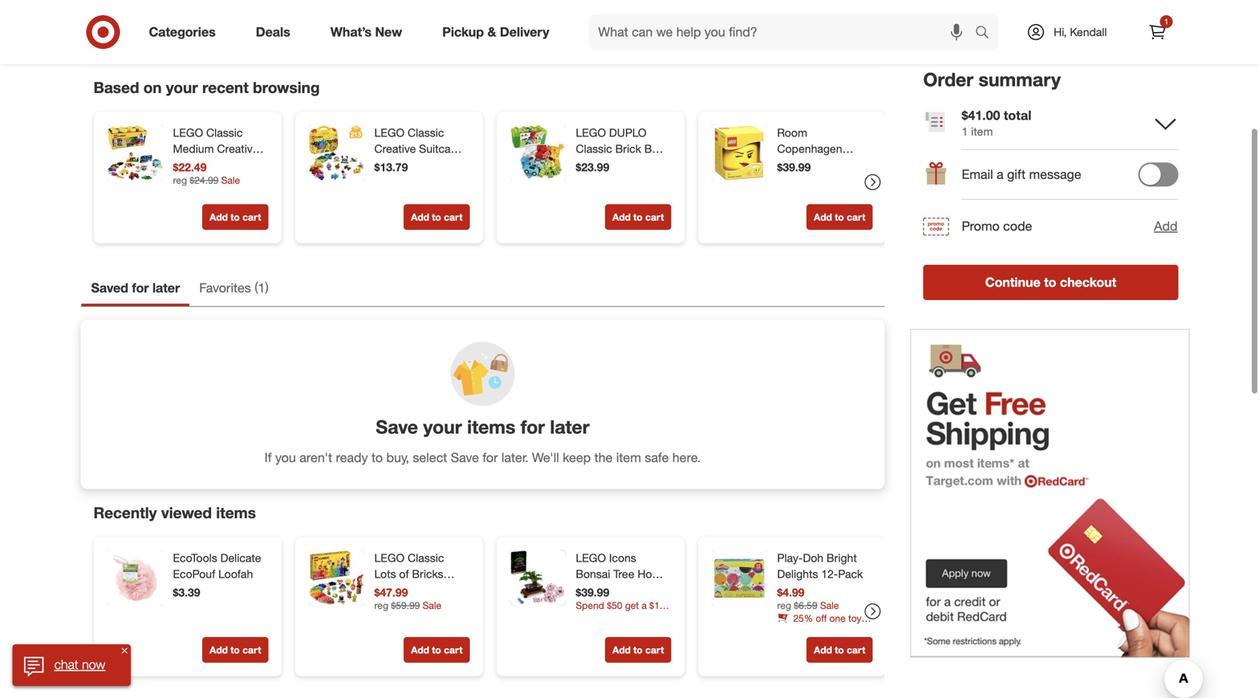 Task type: describe. For each thing, give the bounding box(es) containing it.
reg inside $4.99 reg $6.59 sale
[[778, 600, 792, 612]]

bricks
[[412, 567, 444, 581]]

lego classic lots of bricks creative building toys set 11030 link
[[375, 550, 467, 613]]

off
[[816, 613, 827, 625]]

what's
[[331, 24, 372, 40]]

add to cart for lego classic medium creative brick box building toys for creative play, kids creative kit 10696
[[210, 211, 261, 223]]

add to cart button for lego classic creative suitcase 10713
[[404, 204, 470, 230]]

large
[[811, 158, 839, 172]]

to inside $39.99 add to cart
[[835, 211, 844, 223]]

later.
[[502, 450, 529, 465]]

$39.99 add to cart
[[778, 160, 866, 223]]

you
[[275, 450, 296, 465]]

25% off one toy or kids' book
[[778, 613, 862, 637]]

keep
[[563, 450, 591, 465]]

store
[[541, 16, 566, 30]]

set inside the lego classic lots of bricks creative building toys set 11030
[[400, 599, 417, 613]]

saved for later link
[[81, 273, 190, 306]]

10696
[[173, 222, 204, 236]]

to down 10281
[[634, 644, 643, 656]]

add to cart for play-doh bright delights 12-pack
[[814, 644, 866, 656]]

building inside lego duplo classic brick box building set 10913
[[576, 158, 617, 172]]

hi, kendall
[[1054, 25, 1107, 39]]

add to cart for lego classic lots of bricks creative building toys set 11030
[[411, 644, 463, 656]]

loofah
[[218, 567, 253, 581]]

delicate
[[220, 551, 261, 565]]

chat now dialog
[[13, 645, 131, 686]]

checkout
[[1060, 274, 1117, 290]]

duplo
[[609, 126, 647, 140]]

delivery
[[500, 24, 550, 40]]

on
[[144, 78, 162, 97]]

email
[[962, 166, 994, 182]]

for up we'll
[[521, 416, 545, 438]]

set for tree
[[610, 583, 627, 597]]

we'll
[[532, 450, 559, 465]]

0 horizontal spatial save
[[376, 416, 418, 438]]

set for brick
[[620, 158, 637, 172]]

promo
[[962, 218, 1000, 234]]

toys for creative
[[375, 599, 397, 613]]

cart inside $39.99 add to cart
[[847, 211, 866, 223]]

chat
[[54, 657, 78, 673]]

add inside $13.79 add to cart
[[411, 211, 429, 223]]

new
[[375, 24, 402, 40]]

safe
[[645, 450, 669, 465]]

pickup
[[442, 24, 484, 40]]

$22.49 reg $24.99 sale
[[173, 160, 240, 186]]

later inside saved for later link
[[152, 280, 180, 296]]

home
[[638, 567, 668, 581]]

buy,
[[387, 450, 409, 465]]

one
[[830, 613, 846, 625]]

classic for lego classic medium creative brick box building toys for creative play, kids creative kit 10696
[[206, 126, 243, 140]]

$23.99
[[576, 160, 610, 174]]

cart item ready to fulfill group
[[81, 0, 884, 50]]

kit
[[243, 206, 257, 220]]

recent
[[202, 78, 249, 97]]

|
[[850, 190, 852, 204]]

if you aren't ready to buy, select save for later. we'll keep the item safe here.
[[265, 450, 701, 465]]

order
[[924, 68, 974, 91]]

classic for lego classic lots of bricks creative building toys set 11030
[[408, 551, 444, 565]]

aren't
[[300, 450, 332, 465]]

kids'
[[789, 625, 809, 637]]

1 for favorites ( 1 )
[[258, 280, 265, 296]]

1 inside 'link'
[[1165, 16, 1169, 26]]

the
[[595, 450, 613, 465]]

cart inside $13.79 add to cart
[[444, 211, 463, 223]]

change store button
[[498, 15, 566, 31]]

cart inside $23.99 add to cart
[[646, 211, 664, 223]]

hi,
[[1054, 25, 1067, 39]]

what's new
[[331, 24, 402, 40]]

brick inside lego classic medium creative brick box building toys for creative play, kids creative kit 10696
[[173, 158, 199, 172]]

add to cart button for lego icons bonsai tree home décor set 10281
[[605, 637, 672, 663]]

get free shipping on hundreds of thousands of items* with target redcard. apply now for a credit or debit redcard. *some restrictions apply. image
[[911, 329, 1190, 658]]

12-
[[822, 567, 838, 581]]

to inside $13.79 add to cart
[[432, 211, 441, 223]]

lego inside room copenhagen lego large 9 x 10 inch plastic storage head | winking
[[778, 158, 808, 172]]

lego classic creative suitcase 10713
[[375, 126, 463, 172]]

copenhagen
[[778, 142, 843, 156]]

$13.79 add to cart
[[375, 160, 463, 223]]

$41.00
[[962, 107, 1001, 123]]

of
[[399, 567, 409, 581]]

$47.99 reg $59.99 sale
[[375, 586, 442, 612]]

not available radio
[[476, 7, 492, 23]]

chat now button
[[13, 645, 131, 686]]

1 for $41.00 total 1 item
[[962, 124, 968, 138]]

change store
[[498, 16, 566, 30]]

to down 11030 at the left bottom of the page
[[432, 644, 441, 656]]

add inside button
[[1155, 218, 1178, 234]]

if
[[265, 450, 272, 465]]

gift
[[1008, 166, 1026, 182]]

tree
[[614, 567, 635, 581]]

to left buy,
[[372, 450, 383, 465]]

10713
[[375, 158, 406, 172]]

ready
[[336, 450, 368, 465]]

✕ button
[[118, 645, 131, 657]]

select
[[413, 450, 447, 465]]

browsing
[[253, 78, 320, 97]]

play-doh bright delights 12-pack
[[778, 551, 863, 581]]

items for viewed
[[216, 504, 256, 522]]

ecopouf
[[173, 567, 215, 581]]

$47.99
[[375, 586, 408, 600]]

room copenhagen lego large 9 x 10 inch plastic storage head | winking link
[[778, 125, 870, 220]]

lego for lego duplo classic brick box building set 10913
[[576, 126, 606, 140]]

ecotools delicate ecopouf loofah link
[[173, 550, 265, 582]]

search
[[968, 26, 1007, 41]]

add to cart button for ecotools delicate ecopouf loofah
[[202, 637, 269, 663]]

toys for box
[[217, 174, 239, 188]]

winking
[[778, 206, 817, 220]]

add to cart button for play-doh bright delights 12-pack
[[807, 637, 873, 663]]

$39.99 for $39.99
[[576, 586, 610, 600]]



Task type: locate. For each thing, give the bounding box(es) containing it.
What can we help you find? suggestions appear below search field
[[589, 14, 979, 50]]

building for lego classic lots of bricks creative building toys set 11030
[[419, 583, 460, 597]]

lots
[[375, 567, 396, 581]]

10
[[778, 174, 790, 188]]

1 horizontal spatial item
[[972, 124, 993, 138]]

1 horizontal spatial 1
[[962, 124, 968, 138]]

2 horizontal spatial reg
[[778, 600, 792, 612]]

décor
[[576, 583, 606, 597]]

0 vertical spatial your
[[166, 78, 198, 97]]

a
[[997, 166, 1004, 182]]

your right on
[[166, 78, 198, 97]]

order summary
[[924, 68, 1061, 91]]

1 right kendall
[[1165, 16, 1169, 26]]

0 horizontal spatial toys
[[217, 174, 239, 188]]

$24.99
[[190, 174, 219, 186]]

categories link
[[135, 14, 236, 50]]

lego for lego classic lots of bricks creative building toys set 11030
[[375, 551, 405, 565]]

0 vertical spatial later
[[152, 280, 180, 296]]

0 horizontal spatial $39.99
[[576, 586, 610, 600]]

based
[[94, 78, 139, 97]]

sale inside $22.49 reg $24.99 sale
[[221, 174, 240, 186]]

1 inside $41.00 total 1 item
[[962, 124, 968, 138]]

lego icons bonsai tree home décor set 10281 image
[[510, 550, 566, 607], [510, 550, 566, 607]]

lego icons bonsai tree home décor set 10281 link
[[576, 550, 668, 597]]

item
[[972, 124, 993, 138], [616, 450, 641, 465]]

for
[[242, 174, 256, 188], [132, 280, 149, 296], [521, 416, 545, 438], [483, 450, 498, 465]]

add to cart down 11030 at the left bottom of the page
[[411, 644, 463, 656]]

lego classic lots of bricks creative building toys set 11030 image
[[309, 550, 365, 607], [309, 550, 365, 607]]

$3.39
[[173, 586, 200, 600]]

$13.79
[[375, 160, 408, 174]]

what's new link
[[317, 14, 422, 50]]

to down head
[[835, 211, 844, 223]]

now
[[82, 657, 105, 673]]

brick inside lego duplo classic brick box building set 10913
[[616, 142, 641, 156]]

icons
[[609, 551, 637, 565]]

reg inside $22.49 reg $24.99 sale
[[173, 174, 187, 186]]

$23.99 add to cart
[[576, 160, 664, 223]]

for left the later.
[[483, 450, 498, 465]]

lego classic lots of bricks creative building toys set 11030
[[375, 551, 460, 613]]

set down tree
[[610, 583, 627, 597]]

0 vertical spatial brick
[[616, 142, 641, 156]]

add inside $23.99 add to cart
[[613, 211, 631, 223]]

promo code
[[962, 218, 1033, 234]]

add to cart button down head
[[807, 204, 873, 230]]

to down one
[[835, 644, 844, 656]]

sale for for
[[221, 174, 240, 186]]

0 horizontal spatial brick
[[173, 158, 199, 172]]

classic inside the lego classic creative suitcase 10713
[[408, 126, 444, 140]]

$39.99 for $39.99 add to cart
[[778, 160, 811, 174]]

play-
[[778, 551, 803, 565]]

to down lego duplo classic brick box building set 10913 link
[[634, 211, 643, 223]]

1 vertical spatial toys
[[375, 599, 397, 613]]

1 horizontal spatial building
[[419, 583, 460, 597]]

saved for later
[[91, 280, 180, 296]]

1 vertical spatial brick
[[173, 158, 199, 172]]

building inside lego classic medium creative brick box building toys for creative play, kids creative kit 10696
[[173, 174, 214, 188]]

1 vertical spatial item
[[616, 450, 641, 465]]

classic for lego classic creative suitcase 10713
[[408, 126, 444, 140]]

creative inside the lego classic lots of bricks creative building toys set 11030
[[375, 583, 416, 597]]

0 horizontal spatial reg
[[173, 174, 187, 186]]

inch
[[793, 174, 815, 188]]

lego classic medium creative brick box building toys for creative play, kids creative kit 10696 image
[[107, 125, 163, 181], [107, 125, 163, 181]]

1 horizontal spatial your
[[423, 416, 462, 438]]

classic
[[206, 126, 243, 140], [408, 126, 444, 140], [576, 142, 612, 156], [408, 551, 444, 565]]

deals
[[256, 24, 290, 40]]

add
[[210, 211, 228, 223], [411, 211, 429, 223], [613, 211, 631, 223], [814, 211, 832, 223], [1155, 218, 1178, 234], [210, 644, 228, 656], [411, 644, 429, 656], [613, 644, 631, 656], [814, 644, 832, 656]]

lego classic creative suitcase 10713 link
[[375, 125, 467, 172]]

reg for $22.49
[[173, 174, 187, 186]]

sale inside $4.99 reg $6.59 sale
[[820, 600, 839, 612]]

your up select
[[423, 416, 462, 438]]

reg left $6.59
[[778, 600, 792, 612]]

toys inside the lego classic lots of bricks creative building toys set 11030
[[375, 599, 397, 613]]

toy
[[849, 613, 862, 625]]

sale inside $47.99 reg $59.99 sale
[[423, 600, 442, 612]]

for up the kit
[[242, 174, 256, 188]]

x
[[852, 158, 858, 172]]

lego for lego icons bonsai tree home décor set 10281
[[576, 551, 606, 565]]

items up the if you aren't ready to buy, select save for later. we'll keep the item safe here.
[[467, 416, 516, 438]]

classic inside lego duplo classic brick box building set 10913
[[576, 142, 612, 156]]

pickup & delivery
[[442, 24, 550, 40]]

0 vertical spatial set
[[620, 158, 637, 172]]

continue
[[986, 274, 1041, 290]]

based on your recent browsing
[[94, 78, 320, 97]]

1 horizontal spatial save
[[451, 450, 479, 465]]

to left the kit
[[231, 211, 240, 223]]

1 horizontal spatial toys
[[375, 599, 397, 613]]

1 vertical spatial your
[[423, 416, 462, 438]]

favorites
[[199, 280, 251, 296]]

0 horizontal spatial items
[[216, 504, 256, 522]]

1 link
[[1140, 14, 1176, 50]]

room
[[778, 126, 808, 140]]

items for your
[[467, 416, 516, 438]]

1 horizontal spatial reg
[[375, 600, 389, 612]]

$39.99 down bonsai
[[576, 586, 610, 600]]

sale up play,
[[221, 174, 240, 186]]

continue to checkout
[[986, 274, 1117, 290]]

1 horizontal spatial later
[[550, 416, 590, 438]]

classic up bricks
[[408, 551, 444, 565]]

add to cart button for lego classic medium creative brick box building toys for creative play, kids creative kit 10696
[[202, 204, 269, 230]]

1 horizontal spatial brick
[[616, 142, 641, 156]]

2 horizontal spatial building
[[576, 158, 617, 172]]

set down duplo
[[620, 158, 637, 172]]

delights
[[778, 567, 818, 581]]

1 right "favorites"
[[258, 280, 265, 296]]

lego up bonsai
[[576, 551, 606, 565]]

reg inside $47.99 reg $59.99 sale
[[375, 600, 389, 612]]

1 vertical spatial save
[[451, 450, 479, 465]]

1 down $41.00
[[962, 124, 968, 138]]

later up keep
[[550, 416, 590, 438]]

box inside lego classic medium creative brick box building toys for creative play, kids creative kit 10696
[[202, 158, 222, 172]]

room copenhagen lego large 9 x 10 inch plastic storage head | winking
[[778, 126, 858, 220]]

room copenhagen lego large 9 x 10 inch plastic storage head | winking image
[[712, 125, 768, 181], [712, 125, 768, 181]]

creative up '10713'
[[375, 142, 416, 156]]

toys down lots
[[375, 599, 397, 613]]

continue to checkout button
[[924, 265, 1179, 300]]

0 horizontal spatial building
[[173, 174, 214, 188]]

sale up one
[[820, 600, 839, 612]]

for inside lego classic medium creative brick box building toys for creative play, kids creative kit 10696
[[242, 174, 256, 188]]

lego duplo classic brick box building set 10913 image
[[510, 125, 566, 181], [510, 125, 566, 181]]

recently
[[94, 504, 157, 522]]

to down suitcase
[[432, 211, 441, 223]]

0 horizontal spatial later
[[152, 280, 180, 296]]

lego inside the lego classic creative suitcase 10713
[[375, 126, 405, 140]]

pack
[[838, 567, 863, 581]]

classic up $23.99
[[576, 142, 612, 156]]

save right select
[[451, 450, 479, 465]]

0 horizontal spatial your
[[166, 78, 198, 97]]

lego up medium
[[173, 126, 203, 140]]

set inside lego icons bonsai tree home décor set 10281
[[610, 583, 627, 597]]

add inside $39.99 add to cart
[[814, 211, 832, 223]]

lego up '10713'
[[375, 126, 405, 140]]

classic inside lego classic medium creative brick box building toys for creative play, kids creative kit 10696
[[206, 126, 243, 140]]

classic up suitcase
[[408, 126, 444, 140]]

save your items for later
[[376, 416, 590, 438]]

creative up kids
[[173, 190, 215, 204]]

add to cart button for lego classic lots of bricks creative building toys set 11030
[[404, 637, 470, 663]]

$59.99
[[391, 600, 420, 612]]

$41.00 total 1 item
[[962, 107, 1032, 138]]

2 vertical spatial set
[[400, 599, 417, 613]]

lego icons bonsai tree home décor set 10281
[[576, 551, 668, 597]]

bright
[[827, 551, 857, 565]]

add to cart down loofah
[[210, 644, 261, 656]]

plastic
[[818, 174, 851, 188]]

medium
[[173, 142, 214, 156]]

2 horizontal spatial sale
[[820, 600, 839, 612]]

creative down play,
[[198, 206, 240, 220]]

code
[[1004, 218, 1033, 234]]

reg for $47.99
[[375, 600, 389, 612]]

box up $24.99
[[202, 158, 222, 172]]

later
[[152, 280, 180, 296], [550, 416, 590, 438]]

add button
[[1154, 216, 1179, 236]]

add to cart button for lego duplo classic brick box building set 10913
[[605, 204, 672, 230]]

to down loofah
[[231, 644, 240, 656]]

box inside lego duplo classic brick box building set 10913
[[645, 142, 664, 156]]

lego duplo classic brick box building set 10913
[[576, 126, 664, 188]]

favorites ( 1 )
[[199, 280, 269, 296]]

message
[[1030, 166, 1082, 182]]

&
[[488, 24, 496, 40]]

to inside $23.99 add to cart
[[634, 211, 643, 223]]

$39.99 down copenhagen
[[778, 160, 811, 174]]

add to cart down 10281
[[613, 644, 664, 656]]

item right the
[[616, 450, 641, 465]]

lego classic medium creative brick box building toys for creative play, kids creative kit 10696 link
[[173, 125, 265, 236]]

change
[[498, 16, 538, 30]]

add to cart button for room copenhagen lego large 9 x 10 inch plastic storage head | winking
[[807, 204, 873, 230]]

box down duplo
[[645, 142, 664, 156]]

add to cart for lego icons bonsai tree home décor set 10281
[[613, 644, 664, 656]]

lego inside lego icons bonsai tree home décor set 10281
[[576, 551, 606, 565]]

1 vertical spatial box
[[202, 158, 222, 172]]

lego for lego classic creative suitcase 10713
[[375, 126, 405, 140]]

0 vertical spatial items
[[467, 416, 516, 438]]

2 horizontal spatial 1
[[1165, 16, 1169, 26]]

0 horizontal spatial 1
[[258, 280, 265, 296]]

0 vertical spatial toys
[[217, 174, 239, 188]]

add to cart button down play,
[[202, 204, 269, 230]]

1 horizontal spatial box
[[645, 142, 664, 156]]

lego classic creative suitcase 10713 image
[[309, 125, 365, 181], [309, 125, 365, 181]]

brick down medium
[[173, 158, 199, 172]]

0 vertical spatial item
[[972, 124, 993, 138]]

recently viewed items
[[94, 504, 256, 522]]

0 vertical spatial save
[[376, 416, 418, 438]]

your
[[166, 78, 198, 97], [423, 416, 462, 438]]

✕
[[122, 646, 128, 656]]

building for lego classic medium creative brick box building toys for creative play, kids creative kit 10696
[[173, 174, 214, 188]]

lego up $23.99
[[576, 126, 606, 140]]

cart
[[243, 211, 261, 223], [444, 211, 463, 223], [646, 211, 664, 223], [847, 211, 866, 223], [243, 644, 261, 656], [444, 644, 463, 656], [646, 644, 664, 656], [847, 644, 866, 656]]

0 vertical spatial 1
[[1165, 16, 1169, 26]]

lego inside lego classic medium creative brick box building toys for creative play, kids creative kit 10696
[[173, 126, 203, 140]]

for inside saved for later link
[[132, 280, 149, 296]]

9
[[842, 158, 849, 172]]

lego inside the lego classic lots of bricks creative building toys set 11030
[[375, 551, 405, 565]]

bonsai
[[576, 567, 611, 581]]

building inside the lego classic lots of bricks creative building toys set 11030
[[419, 583, 460, 597]]

0 horizontal spatial item
[[616, 450, 641, 465]]

sale for set
[[423, 600, 442, 612]]

creative inside the lego classic creative suitcase 10713
[[375, 142, 416, 156]]

lego up lots
[[375, 551, 405, 565]]

add to cart down play,
[[210, 211, 261, 223]]

sale right $59.99
[[423, 600, 442, 612]]

later right saved
[[152, 280, 180, 296]]

$39.99 inside $39.99 add to cart
[[778, 160, 811, 174]]

set inside lego duplo classic brick box building set 10913
[[620, 158, 637, 172]]

add to cart button down 10281
[[605, 637, 672, 663]]

search button
[[968, 14, 1007, 53]]

lego up "10"
[[778, 158, 808, 172]]

reg left $24.99
[[173, 174, 187, 186]]

2 vertical spatial 1
[[258, 280, 265, 296]]

0 horizontal spatial sale
[[221, 174, 240, 186]]

add to cart down book
[[814, 644, 866, 656]]

0 vertical spatial box
[[645, 142, 664, 156]]

ecotools delicate ecopouf loofah image
[[107, 550, 163, 607], [107, 550, 163, 607]]

1 vertical spatial 1
[[962, 124, 968, 138]]

0 vertical spatial $39.99
[[778, 160, 811, 174]]

1 vertical spatial items
[[216, 504, 256, 522]]

add to cart button down 10913
[[605, 204, 672, 230]]

$22.49
[[173, 160, 207, 174]]

brick down duplo
[[616, 142, 641, 156]]

1 vertical spatial $39.99
[[576, 586, 610, 600]]

ecotools delicate ecopouf loofah $3.39
[[173, 551, 261, 600]]

to right continue
[[1044, 274, 1057, 290]]

1 horizontal spatial $39.99
[[778, 160, 811, 174]]

1 vertical spatial building
[[173, 174, 214, 188]]

save up buy,
[[376, 416, 418, 438]]

item down $41.00
[[972, 124, 993, 138]]

add to cart button down 11030 at the left bottom of the page
[[404, 637, 470, 663]]

set left 11030 at the left bottom of the page
[[400, 599, 417, 613]]

1 horizontal spatial sale
[[423, 600, 442, 612]]

lego inside lego duplo classic brick box building set 10913
[[576, 126, 606, 140]]

sale
[[221, 174, 240, 186], [423, 600, 442, 612], [820, 600, 839, 612]]

add to cart button down $13.79
[[404, 204, 470, 230]]

lego for lego classic medium creative brick box building toys for creative play, kids creative kit 10696
[[173, 126, 203, 140]]

add to cart for ecotools delicate ecopouf loofah
[[210, 644, 261, 656]]

add to cart button down book
[[807, 637, 873, 663]]

item inside $41.00 total 1 item
[[972, 124, 993, 138]]

reg left $59.99
[[375, 600, 389, 612]]

creative down of
[[375, 583, 416, 597]]

toys up play,
[[217, 174, 239, 188]]

1 horizontal spatial items
[[467, 416, 516, 438]]

email a gift message
[[962, 166, 1082, 182]]

$4.99 reg $6.59 sale
[[778, 586, 839, 612]]

head
[[820, 190, 847, 204]]

summary
[[979, 68, 1061, 91]]

here.
[[673, 450, 701, 465]]

creative up $22.49 reg $24.99 sale
[[217, 142, 259, 156]]

25%
[[794, 613, 813, 625]]

items up delicate
[[216, 504, 256, 522]]

0 horizontal spatial box
[[202, 158, 222, 172]]

to inside button
[[1044, 274, 1057, 290]]

total
[[1004, 107, 1032, 123]]

add to cart button down loofah
[[202, 637, 269, 663]]

for right saved
[[132, 280, 149, 296]]

classic up medium
[[206, 126, 243, 140]]

book
[[812, 625, 833, 637]]

classic inside the lego classic lots of bricks creative building toys set 11030
[[408, 551, 444, 565]]

1 vertical spatial later
[[550, 416, 590, 438]]

play-doh bright delights 12-pack image
[[712, 550, 768, 607], [712, 550, 768, 607]]

brick
[[616, 142, 641, 156], [173, 158, 199, 172]]

1 vertical spatial set
[[610, 583, 627, 597]]

items
[[467, 416, 516, 438], [216, 504, 256, 522]]

2 vertical spatial building
[[419, 583, 460, 597]]

pickup & delivery link
[[429, 14, 570, 50]]

saved
[[91, 280, 128, 296]]

toys inside lego classic medium creative brick box building toys for creative play, kids creative kit 10696
[[217, 174, 239, 188]]

)
[[265, 280, 269, 296]]

0 vertical spatial building
[[576, 158, 617, 172]]



Task type: vqa. For each thing, say whether or not it's contained in the screenshot.
Room Copenhagen LEGO Large 9 x 10 Inch Plastic Storage Head | Winking image
yes



